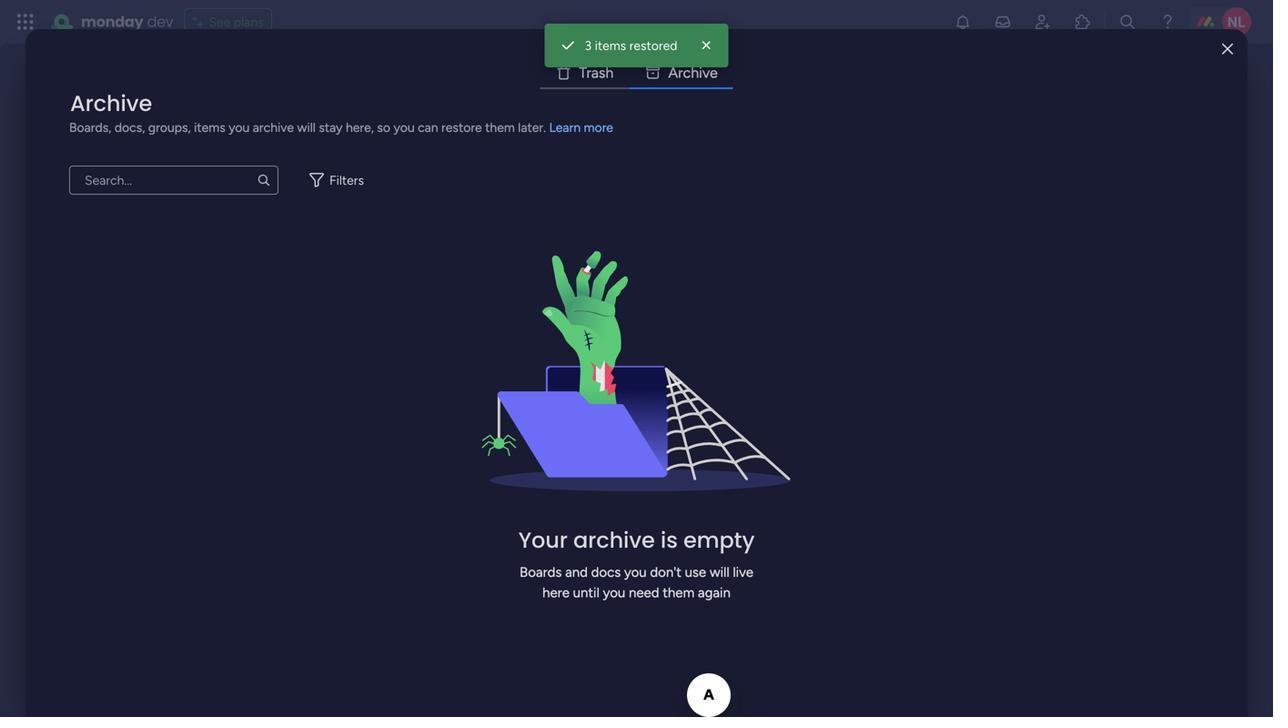 Task type: describe. For each thing, give the bounding box(es) containing it.
dev
[[147, 11, 173, 32]]

again
[[698, 585, 731, 601]]

3
[[585, 38, 592, 53]]

archive is empty image
[[482, 217, 792, 526]]

inbox image
[[994, 13, 1012, 31]]

see plans button
[[184, 8, 272, 36]]

don't
[[650, 565, 682, 581]]

2 h from the left
[[691, 64, 699, 81]]

here
[[543, 585, 570, 601]]

e
[[710, 64, 718, 81]]

restore
[[442, 120, 482, 135]]

see
[[209, 14, 231, 30]]

docs
[[591, 565, 621, 581]]

notifications image
[[954, 13, 972, 31]]

and
[[566, 565, 588, 581]]

empty
[[684, 525, 755, 556]]

archive inside archive boards, docs, groups, items you archive will stay here, so you can restore them later. learn more
[[253, 120, 294, 135]]

close image
[[1223, 43, 1234, 56]]

you right groups, on the left top of the page
[[229, 120, 250, 135]]

items inside alert
[[595, 38, 627, 53]]

need
[[629, 585, 660, 601]]

monday
[[81, 11, 143, 32]]

here,
[[346, 120, 374, 135]]

filters
[[330, 173, 364, 188]]

you up need
[[624, 565, 647, 581]]

more
[[584, 120, 614, 135]]

stay
[[319, 120, 343, 135]]

3 items restored alert
[[545, 24, 729, 67]]

help image
[[1159, 13, 1177, 31]]

them inside archive boards, docs, groups, items you archive will stay here, so you can restore them later. learn more
[[485, 120, 515, 135]]

a
[[669, 64, 678, 81]]

you right so
[[394, 120, 415, 135]]

them inside your archive is empty boards and docs you don't use will live here until you need them again
[[663, 585, 695, 601]]

search everything image
[[1119, 13, 1137, 31]]

t
[[579, 64, 587, 81]]

monday dev
[[81, 11, 173, 32]]

invite members image
[[1034, 13, 1053, 31]]

so
[[377, 120, 391, 135]]

t r a s h
[[579, 64, 614, 81]]

restored
[[630, 38, 678, 53]]

select product image
[[16, 13, 35, 31]]

docs,
[[115, 120, 145, 135]]

learn more link
[[549, 120, 614, 135]]

see plans
[[209, 14, 264, 30]]

boards
[[520, 565, 562, 581]]

filters button
[[300, 166, 379, 195]]

boards,
[[69, 120, 111, 135]]

a
[[592, 64, 599, 81]]



Task type: vqa. For each thing, say whether or not it's contained in the screenshot.
i
yes



Task type: locate. For each thing, give the bounding box(es) containing it.
1 horizontal spatial them
[[663, 585, 695, 601]]

you down docs
[[603, 585, 626, 601]]

will
[[297, 120, 316, 135], [710, 565, 730, 581]]

later.
[[518, 120, 546, 135]]

your archive is empty boards and docs you don't use will live here until you need them again
[[519, 525, 755, 601]]

will up again
[[710, 565, 730, 581]]

1 horizontal spatial r
[[678, 64, 683, 81]]

0 horizontal spatial will
[[297, 120, 316, 135]]

1 horizontal spatial will
[[710, 565, 730, 581]]

is
[[661, 525, 678, 556]]

will inside your archive is empty boards and docs you don't use will live here until you need them again
[[710, 565, 730, 581]]

r left s
[[587, 64, 592, 81]]

a r c h i v e
[[669, 64, 718, 81]]

1 h from the left
[[606, 64, 614, 81]]

2 r from the left
[[678, 64, 683, 81]]

h right a
[[606, 64, 614, 81]]

your
[[519, 525, 568, 556]]

learn
[[549, 120, 581, 135]]

live
[[733, 565, 754, 581]]

0 horizontal spatial r
[[587, 64, 592, 81]]

i
[[699, 64, 703, 81]]

1 horizontal spatial h
[[691, 64, 699, 81]]

will left stay
[[297, 120, 316, 135]]

search image
[[257, 173, 271, 188]]

plans
[[234, 14, 264, 30]]

items
[[595, 38, 627, 53], [194, 120, 226, 135]]

h left v
[[691, 64, 699, 81]]

items inside archive boards, docs, groups, items you archive will stay here, so you can restore them later. learn more
[[194, 120, 226, 135]]

them down don't
[[663, 585, 695, 601]]

archive up the search 'image' at the top
[[253, 120, 294, 135]]

1 vertical spatial them
[[663, 585, 695, 601]]

1 vertical spatial archive
[[574, 525, 655, 556]]

0 horizontal spatial h
[[606, 64, 614, 81]]

1 vertical spatial items
[[194, 120, 226, 135]]

0 vertical spatial them
[[485, 120, 515, 135]]

0 vertical spatial will
[[297, 120, 316, 135]]

Search for items in the recycle bin search field
[[69, 166, 279, 195]]

them
[[485, 120, 515, 135], [663, 585, 695, 601]]

can
[[418, 120, 439, 135]]

use
[[685, 565, 707, 581]]

0 vertical spatial archive
[[253, 120, 294, 135]]

items right 3
[[595, 38, 627, 53]]

close image
[[698, 36, 716, 55]]

will inside archive boards, docs, groups, items you archive will stay here, so you can restore them later. learn more
[[297, 120, 316, 135]]

apps image
[[1074, 13, 1093, 31]]

r for a
[[678, 64, 683, 81]]

archive inside your archive is empty boards and docs you don't use will live here until you need them again
[[574, 525, 655, 556]]

until
[[573, 585, 600, 601]]

1 horizontal spatial archive
[[574, 525, 655, 556]]

r for t
[[587, 64, 592, 81]]

groups,
[[148, 120, 191, 135]]

0 horizontal spatial archive
[[253, 120, 294, 135]]

1 vertical spatial will
[[710, 565, 730, 581]]

r
[[587, 64, 592, 81], [678, 64, 683, 81]]

s
[[599, 64, 606, 81]]

h
[[606, 64, 614, 81], [691, 64, 699, 81]]

1 horizontal spatial items
[[595, 38, 627, 53]]

c
[[683, 64, 691, 81]]

noah lott image
[[1223, 7, 1252, 36]]

archive boards, docs, groups, items you archive will stay here, so you can restore them later. learn more
[[69, 88, 614, 135]]

you
[[229, 120, 250, 135], [394, 120, 415, 135], [624, 565, 647, 581], [603, 585, 626, 601]]

0 vertical spatial items
[[595, 38, 627, 53]]

1 r from the left
[[587, 64, 592, 81]]

3 items restored
[[585, 38, 678, 53]]

r left i
[[678, 64, 683, 81]]

items right groups, on the left top of the page
[[194, 120, 226, 135]]

v
[[703, 64, 710, 81]]

0 horizontal spatial them
[[485, 120, 515, 135]]

0 horizontal spatial items
[[194, 120, 226, 135]]

archive
[[253, 120, 294, 135], [574, 525, 655, 556]]

None search field
[[69, 166, 279, 195]]

archive up docs
[[574, 525, 655, 556]]

archive
[[70, 88, 152, 119]]

them left later.
[[485, 120, 515, 135]]



